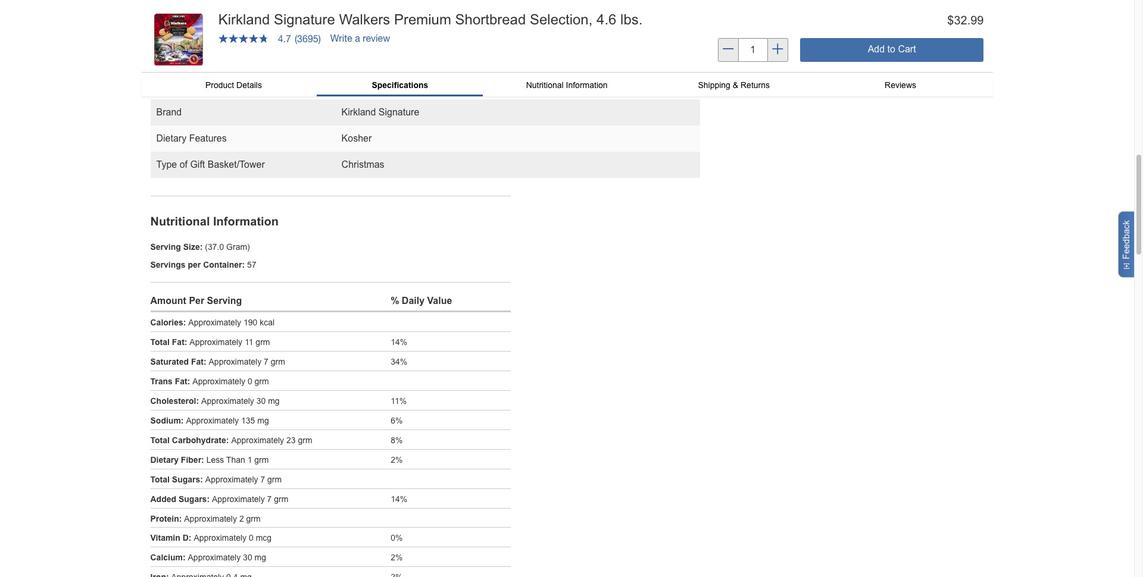 Task type: locate. For each thing, give the bounding box(es) containing it.
total up added
[[150, 475, 170, 484]]

0
[[248, 377, 252, 386], [249, 534, 254, 543]]

2% down 8%
[[391, 455, 403, 465]]

dietary
[[156, 133, 186, 144], [150, 455, 179, 465]]

fat: for total
[[172, 337, 187, 347]]

1 horizontal spatial signature
[[379, 107, 419, 117]]

mcg
[[256, 534, 272, 543]]

0 vertical spatial 7
[[264, 357, 268, 367]]

premium
[[394, 11, 451, 27]]

1 vertical spatial signature
[[379, 107, 419, 117]]

feedback link
[[1118, 211, 1139, 278]]

2 vertical spatial total
[[150, 475, 170, 484]]

signature up the (3695)
[[274, 11, 335, 27]]

1 vertical spatial serving
[[207, 296, 242, 306]]

signature for kirkland signature
[[379, 107, 419, 117]]

specifications link
[[317, 78, 483, 95]]

1 vertical spatial 14%
[[391, 494, 407, 504]]

0 vertical spatial signature
[[274, 11, 335, 27]]

size:
[[183, 242, 203, 252]]

approximately down vitamin d: approximately 0 mcg
[[188, 553, 241, 563]]

sodium: approximately 135 mg
[[150, 416, 269, 425]]

kirkland for kirkland signature walkers premium shortbread selection, 4.6 lbs.
[[218, 11, 270, 27]]

sugars:
[[172, 475, 203, 484], [179, 494, 210, 504]]

specifications
[[150, 74, 231, 88], [372, 80, 428, 90]]

32.99
[[954, 14, 984, 27]]

signature
[[274, 11, 335, 27], [379, 107, 419, 117]]

1 vertical spatial kirkland
[[342, 107, 376, 117]]

a
[[355, 33, 360, 44]]

0 vertical spatial 14%
[[391, 337, 407, 347]]

kcal
[[260, 318, 275, 327]]

fat: up saturated
[[172, 337, 187, 347]]

2 total from the top
[[150, 436, 170, 445]]

mg up the 'total carbohydrate: approximately 23 grm'
[[268, 396, 280, 406]]

1 vertical spatial nutritional
[[150, 215, 210, 228]]

None button
[[800, 38, 984, 62]]

than
[[226, 455, 245, 465]]

product
[[205, 80, 234, 90]]

30
[[256, 396, 266, 406], [243, 553, 252, 563]]

0 vertical spatial information
[[566, 80, 608, 90]]

1 vertical spatial 0
[[249, 534, 254, 543]]

product details
[[205, 80, 262, 90]]

approximately up saturated fat: approximately 7 grm
[[190, 337, 242, 347]]

sugars: for total
[[172, 475, 203, 484]]

reviews link
[[817, 78, 984, 92]]

mg for cholesterol: approximately 30 mg
[[268, 396, 280, 406]]

&
[[733, 80, 738, 90]]

fat: right trans on the left
[[175, 377, 190, 386]]

7 down kcal
[[264, 357, 268, 367]]

2% for 30 mg
[[391, 553, 403, 563]]

0 horizontal spatial information
[[213, 215, 279, 228]]

1 vertical spatial fat:
[[191, 357, 206, 367]]

1 horizontal spatial serving
[[207, 296, 242, 306]]

1 vertical spatial sugars:
[[179, 494, 210, 504]]

1 vertical spatial 2%
[[391, 553, 403, 563]]

per
[[189, 296, 204, 306]]

0 horizontal spatial nutritional
[[150, 215, 210, 228]]

0 vertical spatial kirkland
[[218, 11, 270, 27]]

0 horizontal spatial serving
[[150, 242, 181, 252]]

1 total from the top
[[150, 337, 170, 347]]

1
[[247, 455, 252, 465]]

container:
[[203, 260, 245, 270]]

total for total fat:
[[150, 337, 170, 347]]

190
[[243, 318, 257, 327]]

0 vertical spatial 0
[[248, 377, 252, 386]]

0 horizontal spatial 30
[[243, 553, 252, 563]]

0 down saturated fat: approximately 7 grm
[[248, 377, 252, 386]]

nutritional
[[526, 80, 564, 90], [150, 215, 210, 228]]

returns
[[741, 80, 770, 90]]

mg down mcg
[[255, 553, 266, 563]]

serving
[[150, 242, 181, 252], [207, 296, 242, 306]]

0 vertical spatial fat:
[[172, 337, 187, 347]]

3 total from the top
[[150, 475, 170, 484]]

protein:
[[150, 514, 182, 524]]

dietary for dietary fiber: less than 1 grm
[[150, 455, 179, 465]]

30 up the 'total carbohydrate: approximately 23 grm'
[[256, 396, 266, 406]]

specifications up brand
[[150, 74, 231, 88]]

grm for trans fat: approximately 0 grm
[[255, 377, 269, 386]]

sugars: down fiber:
[[172, 475, 203, 484]]

approximately up vitamin d: approximately 0 mcg
[[184, 514, 237, 524]]

1 2% from the top
[[391, 455, 403, 465]]

fat: for saturated
[[191, 357, 206, 367]]

grm for added sugars: approximately 7 grm
[[274, 494, 288, 504]]

0 vertical spatial nutritional
[[526, 80, 564, 90]]

0 vertical spatial nutritional information
[[526, 80, 608, 90]]

0 horizontal spatial signature
[[274, 11, 335, 27]]

selection,
[[530, 11, 593, 27]]

write
[[330, 33, 352, 44]]

total for total sugars:
[[150, 475, 170, 484]]

manufactured on equipment that also makes products containing tree nuts.
[[150, 12, 427, 22]]

14% for 11 grm
[[391, 337, 407, 347]]

30 down 2
[[243, 553, 252, 563]]

0 vertical spatial mg
[[268, 396, 280, 406]]

vitamin
[[150, 534, 180, 543]]

total down calories:
[[150, 337, 170, 347]]

7 for saturated fat: approximately 7 grm
[[264, 357, 268, 367]]

d:
[[183, 534, 191, 543]]

1 horizontal spatial information
[[566, 80, 608, 90]]

approximately up 2
[[212, 494, 265, 504]]

signature down specifications link
[[379, 107, 419, 117]]

kirkland
[[218, 11, 270, 27], [342, 107, 376, 117]]

fat:
[[172, 337, 187, 347], [191, 357, 206, 367], [175, 377, 190, 386]]

1 horizontal spatial 30
[[256, 396, 266, 406]]

sugars: for added
[[179, 494, 210, 504]]

reviews
[[885, 80, 916, 90]]

2% for 1 grm
[[391, 455, 403, 465]]

7 up added sugars: approximately 7 grm
[[260, 475, 265, 484]]

containing
[[351, 12, 389, 22]]

1 vertical spatial information
[[213, 215, 279, 228]]

1 horizontal spatial nutritional
[[526, 80, 564, 90]]

serving up the calories: approximately 190 kcal on the left of page
[[207, 296, 242, 306]]

1 vertical spatial 30
[[243, 553, 252, 563]]

7
[[264, 357, 268, 367], [260, 475, 265, 484], [267, 494, 272, 504]]

2 vertical spatial mg
[[255, 553, 266, 563]]

approximately
[[188, 318, 241, 327], [190, 337, 242, 347], [209, 357, 262, 367], [192, 377, 245, 386], [201, 396, 254, 406], [186, 416, 239, 425], [231, 436, 284, 445], [205, 475, 258, 484], [212, 494, 265, 504], [184, 514, 237, 524], [194, 534, 247, 543], [188, 553, 241, 563]]

2 2% from the top
[[391, 553, 403, 563]]

servings per container: 57
[[150, 260, 256, 270]]

mg right 135
[[257, 416, 269, 425]]

cholesterol:
[[150, 396, 199, 406]]

approximately down than
[[205, 475, 258, 484]]

0 vertical spatial dietary
[[156, 133, 186, 144]]

0 vertical spatial sugars:
[[172, 475, 203, 484]]

mg for sodium: approximately 135 mg
[[257, 416, 269, 425]]

0%
[[391, 534, 403, 543]]

calories:
[[150, 318, 186, 327]]

2 vertical spatial fat:
[[175, 377, 190, 386]]

1 vertical spatial 7
[[260, 475, 265, 484]]

approximately down saturated fat: approximately 7 grm
[[192, 377, 245, 386]]

kirkland right on
[[218, 11, 270, 27]]

total down sodium:
[[150, 436, 170, 445]]

kirkland up the kosher at the left top
[[342, 107, 376, 117]]

0 vertical spatial 30
[[256, 396, 266, 406]]

serving up servings
[[150, 242, 181, 252]]

1 horizontal spatial nutritional information
[[526, 80, 608, 90]]

7 up mcg
[[267, 494, 272, 504]]

dietary fiber: less than 1 grm
[[150, 455, 269, 465]]

1 vertical spatial dietary
[[150, 455, 179, 465]]

dietary left fiber:
[[150, 455, 179, 465]]

type of gift basket/tower
[[156, 160, 265, 170]]

30 for calcium: approximately 30 mg
[[243, 553, 252, 563]]

gift
[[190, 160, 205, 170]]

grm
[[256, 337, 270, 347], [271, 357, 285, 367], [255, 377, 269, 386], [298, 436, 312, 445], [254, 455, 269, 465], [267, 475, 282, 484], [274, 494, 288, 504], [246, 514, 261, 524]]

1 14% from the top
[[391, 337, 407, 347]]

sugars: up protein: approximately 2 grm at the bottom of page
[[179, 494, 210, 504]]

14% up 34%
[[391, 337, 407, 347]]

of
[[180, 160, 188, 170]]

0 left mcg
[[249, 534, 254, 543]]

0 horizontal spatial kirkland
[[218, 11, 270, 27]]

on
[[204, 12, 213, 22]]

dietary features
[[156, 133, 227, 144]]

saturated
[[150, 357, 189, 367]]

review
[[363, 33, 390, 44]]

vitamin d: approximately 0 mcg
[[150, 534, 272, 543]]

kirkland signature walkers premium shortbread selection, 4.6 lbs. image
[[150, 12, 206, 68]]

1 vertical spatial total
[[150, 436, 170, 445]]

approximately up sodium: approximately 135 mg
[[201, 396, 254, 406]]

2% down 0%
[[391, 553, 403, 563]]

basket/tower
[[208, 160, 265, 170]]

1 horizontal spatial kirkland
[[342, 107, 376, 117]]

1 vertical spatial nutritional information
[[150, 215, 279, 228]]

dietary down brand
[[156, 133, 186, 144]]

fat: up trans fat: approximately 0 grm
[[191, 357, 206, 367]]

0 vertical spatial serving
[[150, 242, 181, 252]]

%
[[391, 296, 399, 306]]

approximately up 1
[[231, 436, 284, 445]]

brand
[[156, 107, 182, 117]]

information
[[566, 80, 608, 90], [213, 215, 279, 228]]

0 horizontal spatial nutritional information
[[150, 215, 279, 228]]

0 vertical spatial 2%
[[391, 455, 403, 465]]

added sugars: approximately 7 grm
[[150, 494, 288, 504]]

1 vertical spatial mg
[[257, 416, 269, 425]]

0 vertical spatial total
[[150, 337, 170, 347]]

specifications up kirkland signature
[[372, 80, 428, 90]]

mg for calcium: approximately 30 mg
[[255, 553, 266, 563]]

None telephone field
[[739, 38, 767, 62]]

daily
[[402, 296, 425, 306]]

per
[[188, 260, 201, 270]]

14% up 0%
[[391, 494, 407, 504]]

2
[[239, 514, 244, 524]]

2 14% from the top
[[391, 494, 407, 504]]

2 vertical spatial 7
[[267, 494, 272, 504]]

details
[[236, 80, 262, 90]]

fiber:
[[181, 455, 204, 465]]



Task type: vqa. For each thing, say whether or not it's contained in the screenshot.


Task type: describe. For each thing, give the bounding box(es) containing it.
value
[[427, 296, 452, 306]]

kosher
[[342, 133, 372, 144]]

total sugars: approximately 7 grm
[[150, 475, 282, 484]]

$
[[947, 14, 954, 27]]

product details link
[[150, 78, 317, 92]]

fat: for trans
[[175, 377, 190, 386]]

total carbohydrate: approximately 23 grm
[[150, 436, 312, 445]]

shortbread
[[455, 11, 526, 27]]

cholesterol: approximately 30 mg
[[150, 396, 280, 406]]

dietary for dietary features
[[156, 133, 186, 144]]

feedback
[[1121, 220, 1131, 260]]

23
[[286, 436, 296, 445]]

less
[[206, 455, 224, 465]]

walkers
[[339, 11, 390, 27]]

sodium:
[[150, 416, 184, 425]]

4.7 (3695)
[[278, 33, 321, 44]]

calcium: approximately 30 mg
[[150, 553, 266, 563]]

gram)
[[226, 242, 250, 252]]

nuts.
[[408, 12, 427, 22]]

lbs.
[[620, 11, 643, 27]]

% daily value
[[391, 296, 452, 306]]

added
[[150, 494, 176, 504]]

products
[[317, 12, 349, 22]]

8%
[[391, 436, 403, 445]]

type
[[156, 160, 177, 170]]

amount per serving
[[150, 296, 242, 306]]

signature for kirkland signature walkers premium shortbread selection, 4.6 lbs.
[[274, 11, 335, 27]]

features
[[189, 133, 227, 144]]

4.6
[[597, 11, 617, 27]]

tree
[[392, 12, 406, 22]]

servings
[[150, 260, 186, 270]]

approximately up calcium: approximately 30 mg
[[194, 534, 247, 543]]

manufactured
[[150, 12, 201, 22]]

nutritional information link
[[483, 78, 651, 92]]

also
[[273, 12, 288, 22]]

1 horizontal spatial specifications
[[372, 80, 428, 90]]

calories: approximately 190 kcal
[[150, 318, 275, 327]]

6%
[[391, 416, 403, 425]]

christmas
[[342, 160, 384, 170]]

7 for total sugars: approximately 7 grm
[[260, 475, 265, 484]]

protein: approximately 2 grm
[[150, 514, 261, 524]]

amount
[[150, 296, 186, 306]]

total for total carbohydrate:
[[150, 436, 170, 445]]

approximately down 11
[[209, 357, 262, 367]]

11
[[245, 337, 253, 347]]

equipment
[[215, 12, 254, 22]]

write a review button
[[330, 33, 390, 44]]

4.7
[[278, 33, 291, 44]]

135
[[241, 416, 255, 425]]

shipping & returns link
[[651, 78, 817, 92]]

grm for total carbohydrate: approximately 23 grm
[[298, 436, 312, 445]]

7 for added sugars: approximately 7 grm
[[267, 494, 272, 504]]

30 for cholesterol: approximately 30 mg
[[256, 396, 266, 406]]

calcium:
[[150, 553, 186, 563]]

trans
[[150, 377, 173, 386]]

serving size: (37.0 gram)
[[150, 242, 250, 252]]

kirkland signature walkers premium shortbread selection, 4.6 lbs.
[[218, 11, 643, 27]]

approximately down the cholesterol: approximately 30 mg at the bottom
[[186, 416, 239, 425]]

shipping
[[698, 80, 731, 90]]

shipping & returns
[[698, 80, 770, 90]]

kirkland for kirkland signature
[[342, 107, 376, 117]]

grm for total sugars: approximately 7 grm
[[267, 475, 282, 484]]

makes
[[290, 12, 315, 22]]

write a review
[[330, 33, 390, 44]]

carbohydrate:
[[172, 436, 229, 445]]

11%
[[391, 396, 407, 406]]

grm for saturated fat: approximately 7 grm
[[271, 357, 285, 367]]

0 horizontal spatial specifications
[[150, 74, 231, 88]]

total fat: approximately 11 grm
[[150, 337, 270, 347]]

(3695)
[[295, 33, 321, 44]]

trans fat: approximately 0 grm
[[150, 377, 269, 386]]

0 for 0 mcg
[[249, 534, 254, 543]]

kirkland signature
[[342, 107, 419, 117]]

approximately up total fat: approximately 11 grm
[[188, 318, 241, 327]]

(37.0
[[205, 242, 224, 252]]

0 for 0 grm
[[248, 377, 252, 386]]

34%
[[391, 357, 407, 367]]

14% for 7 grm
[[391, 494, 407, 504]]

grm for total fat: approximately 11 grm
[[256, 337, 270, 347]]

57
[[247, 260, 256, 270]]



